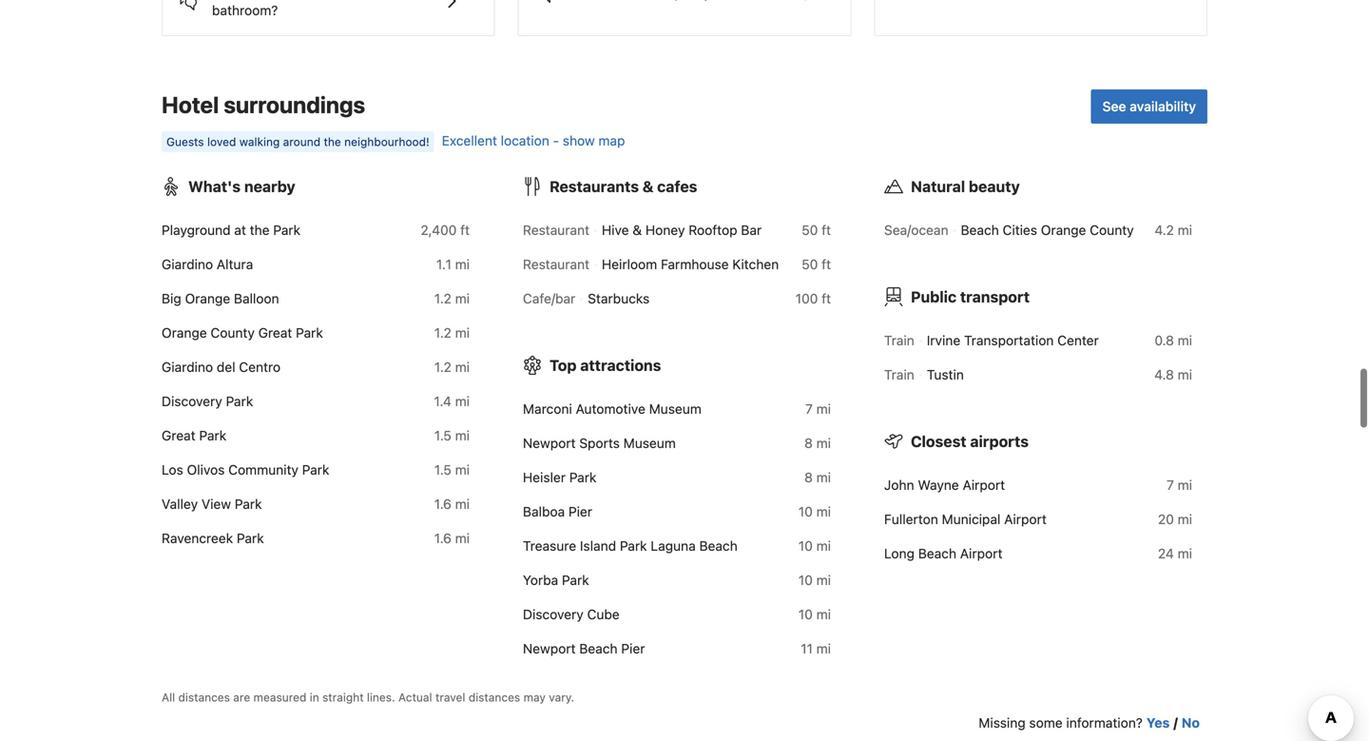 Task type: vqa. For each thing, say whether or not it's contained in the screenshot.
the Heisler
yes



Task type: describe. For each thing, give the bounding box(es) containing it.
marconi automotive museum
[[523, 401, 702, 417]]

1.6 mi for ravencreek park
[[434, 530, 470, 546]]

yes
[[1147, 715, 1170, 731]]

fullerton
[[885, 511, 939, 527]]

10 mi for balboa pier
[[799, 504, 831, 520]]

ft for starbucks
[[822, 291, 831, 306]]

actual
[[399, 691, 432, 704]]

giardino del centro
[[162, 359, 281, 375]]

closest
[[911, 432, 967, 451]]

john
[[885, 477, 915, 493]]

restaurants & cafes
[[550, 177, 698, 196]]

excellent location - show map link
[[442, 133, 625, 148]]

public
[[911, 288, 957, 306]]

50 ft for heirloom farmhouse kitchen
[[802, 256, 831, 272]]

orange county great park
[[162, 325, 323, 341]]

all distances are measured in straight lines. actual travel distances may vary.
[[162, 691, 575, 704]]

mi for discovery cube
[[817, 607, 831, 622]]

24 mi
[[1159, 546, 1193, 561]]

sports
[[580, 435, 620, 451]]

newport beach pier
[[523, 641, 645, 656]]

mi for newport sports museum
[[817, 435, 831, 451]]

see availability
[[1103, 99, 1197, 114]]

municipal
[[942, 511, 1001, 527]]

yorba park
[[523, 572, 590, 588]]

what's nearby
[[188, 177, 296, 196]]

ft for heirloom farmhouse kitchen
[[822, 256, 831, 272]]

location
[[501, 133, 550, 148]]

farmhouse
[[661, 256, 729, 272]]

cafe/bar
[[523, 291, 576, 306]]

heisler
[[523, 470, 566, 485]]

mi for big orange balloon
[[455, 291, 470, 306]]

4.2 mi
[[1155, 222, 1193, 238]]

balboa
[[523, 504, 565, 520]]

sea/ocean
[[885, 222, 949, 238]]

see availability button
[[1092, 89, 1208, 124]]

heirloom
[[602, 256, 658, 272]]

starbucks
[[588, 291, 650, 306]]

laguna
[[651, 538, 696, 554]]

ravencreek
[[162, 530, 233, 546]]

automotive
[[576, 401, 646, 417]]

1.2 for giardino del centro
[[435, 359, 452, 375]]

& for cafes
[[643, 177, 654, 196]]

1.1
[[437, 256, 452, 272]]

giardino for giardino del centro
[[162, 359, 213, 375]]

0 vertical spatial orange
[[1042, 222, 1087, 238]]

cafes
[[658, 177, 698, 196]]

lines.
[[367, 691, 395, 704]]

yes button
[[1147, 714, 1170, 733]]

10 for yorba park
[[799, 572, 813, 588]]

0 vertical spatial county
[[1090, 222, 1135, 238]]

centro
[[239, 359, 281, 375]]

mi for great park
[[455, 428, 470, 443]]

honey
[[646, 222, 685, 238]]

7 mi for attractions
[[806, 401, 831, 417]]

straight
[[323, 691, 364, 704]]

mi for long beach airport
[[1178, 546, 1193, 561]]

hive & honey rooftop bar
[[602, 222, 762, 238]]

1.4 mi
[[434, 393, 470, 409]]

mi for los olivos community park
[[455, 462, 470, 478]]

transport
[[961, 288, 1030, 306]]

map
[[599, 133, 625, 148]]

10 mi for discovery cube
[[799, 607, 831, 622]]

long
[[885, 546, 915, 561]]

irvine transportation center
[[927, 333, 1100, 348]]

0 vertical spatial great
[[258, 325, 292, 341]]

guests
[[166, 135, 204, 148]]

yorba
[[523, 572, 559, 588]]

natural
[[911, 177, 966, 196]]

discovery for discovery park
[[162, 393, 222, 409]]

wayne
[[918, 477, 960, 493]]

1.6 for valley view park
[[434, 496, 452, 512]]

10 for discovery cube
[[799, 607, 813, 622]]

rooftop
[[689, 222, 738, 238]]

1.6 for ravencreek park
[[434, 530, 452, 546]]

playground
[[162, 222, 231, 238]]

giardino for giardino altura
[[162, 256, 213, 272]]

7 for airports
[[1167, 477, 1175, 493]]

del
[[217, 359, 235, 375]]

mi for orange county great park
[[455, 325, 470, 341]]

4.2
[[1155, 222, 1175, 238]]

4.8
[[1155, 367, 1175, 383]]

20
[[1159, 511, 1175, 527]]

attractions
[[581, 356, 662, 374]]

restaurant for hive & honey rooftop bar
[[523, 222, 590, 238]]

0 horizontal spatial county
[[211, 325, 255, 341]]

mi for fullerton municipal airport
[[1178, 511, 1193, 527]]

newport sports museum
[[523, 435, 676, 451]]

excellent location - show map
[[442, 133, 625, 148]]

1 vertical spatial pier
[[622, 641, 645, 656]]

beach right laguna
[[700, 538, 738, 554]]

cities
[[1003, 222, 1038, 238]]

heirloom farmhouse kitchen
[[602, 256, 779, 272]]

neighbourhood!
[[345, 135, 430, 148]]

nearby
[[244, 177, 296, 196]]

1 distances from the left
[[178, 691, 230, 704]]

availability
[[1130, 99, 1197, 114]]

center
[[1058, 333, 1100, 348]]

restaurants
[[550, 177, 639, 196]]

10 mi for treasure island park laguna beach
[[799, 538, 831, 554]]

public transport
[[911, 288, 1030, 306]]

view
[[202, 496, 231, 512]]

restaurant for heirloom farmhouse kitchen
[[523, 256, 590, 272]]

may
[[524, 691, 546, 704]]

discovery park
[[162, 393, 253, 409]]

50 for heirloom farmhouse kitchen
[[802, 256, 819, 272]]

long beach airport
[[885, 546, 1003, 561]]

1.2 for big orange balloon
[[435, 291, 452, 306]]

beach right long
[[919, 546, 957, 561]]

olivos
[[187, 462, 225, 478]]

2 distances from the left
[[469, 691, 521, 704]]

newport for newport beach pier
[[523, 641, 576, 656]]

1 vertical spatial orange
[[185, 291, 230, 306]]

hotel
[[162, 91, 219, 118]]

0.8
[[1155, 333, 1175, 348]]

mi for giardino del centro
[[455, 359, 470, 375]]

1.2 mi for big orange balloon
[[435, 291, 470, 306]]

2 vertical spatial orange
[[162, 325, 207, 341]]

mi for valley view park
[[455, 496, 470, 512]]

walking
[[239, 135, 280, 148]]

1.5 mi for los olivos community park
[[435, 462, 470, 478]]

24
[[1159, 546, 1175, 561]]

marconi
[[523, 401, 572, 417]]



Task type: locate. For each thing, give the bounding box(es) containing it.
0 vertical spatial 1.2 mi
[[435, 291, 470, 306]]

1.4
[[434, 393, 452, 409]]

show
[[563, 133, 595, 148]]

8 mi for heisler park
[[805, 470, 831, 485]]

0 vertical spatial pier
[[569, 504, 593, 520]]

1 vertical spatial airport
[[1005, 511, 1047, 527]]

4.8 mi
[[1155, 367, 1193, 383]]

museum
[[649, 401, 702, 417], [624, 435, 676, 451]]

orange right cities
[[1042, 222, 1087, 238]]

1.5 mi for great park
[[435, 428, 470, 443]]

2 vertical spatial 1.2
[[435, 359, 452, 375]]

beach left cities
[[961, 222, 1000, 238]]

8 mi for newport sports museum
[[805, 435, 831, 451]]

valley
[[162, 496, 198, 512]]

mi for newport beach pier
[[817, 641, 831, 656]]

1 vertical spatial 1.5
[[435, 462, 452, 478]]

1 1.5 from the top
[[435, 428, 452, 443]]

50 for hive & honey rooftop bar
[[802, 222, 819, 238]]

1 vertical spatial train
[[885, 367, 915, 383]]

2 1.5 mi from the top
[[435, 462, 470, 478]]

50 right bar
[[802, 222, 819, 238]]

museum right automotive
[[649, 401, 702, 417]]

island
[[580, 538, 617, 554]]

4 10 mi from the top
[[799, 607, 831, 622]]

2 1.5 from the top
[[435, 462, 452, 478]]

2 1.6 from the top
[[434, 530, 452, 546]]

giardino down playground
[[162, 256, 213, 272]]

mi for john wayne airport
[[1178, 477, 1193, 493]]

0 vertical spatial 1.6 mi
[[434, 496, 470, 512]]

1 vertical spatial newport
[[523, 641, 576, 656]]

altura
[[217, 256, 253, 272]]

1.5
[[435, 428, 452, 443], [435, 462, 452, 478]]

2,400
[[421, 222, 457, 238]]

mi
[[1178, 222, 1193, 238], [455, 256, 470, 272], [455, 291, 470, 306], [455, 325, 470, 341], [1178, 333, 1193, 348], [455, 359, 470, 375], [1178, 367, 1193, 383], [455, 393, 470, 409], [817, 401, 831, 417], [455, 428, 470, 443], [817, 435, 831, 451], [455, 462, 470, 478], [817, 470, 831, 485], [1178, 477, 1193, 493], [455, 496, 470, 512], [817, 504, 831, 520], [1178, 511, 1193, 527], [455, 530, 470, 546], [817, 538, 831, 554], [1178, 546, 1193, 561], [817, 572, 831, 588], [817, 607, 831, 622], [817, 641, 831, 656]]

distances right all
[[178, 691, 230, 704]]

8
[[805, 435, 813, 451], [805, 470, 813, 485]]

0 vertical spatial the
[[324, 135, 341, 148]]

1 horizontal spatial distances
[[469, 691, 521, 704]]

discovery up great park
[[162, 393, 222, 409]]

1.2 mi for orange county great park
[[435, 325, 470, 341]]

0 vertical spatial 50
[[802, 222, 819, 238]]

10
[[799, 504, 813, 520], [799, 538, 813, 554], [799, 572, 813, 588], [799, 607, 813, 622]]

orange down giardino altura
[[185, 291, 230, 306]]

distances left may
[[469, 691, 521, 704]]

1.6 mi
[[434, 496, 470, 512], [434, 530, 470, 546]]

fullerton municipal airport
[[885, 511, 1047, 527]]

museum for newport sports museum
[[624, 435, 676, 451]]

los
[[162, 462, 183, 478]]

1 vertical spatial &
[[633, 222, 642, 238]]

0 vertical spatial 8
[[805, 435, 813, 451]]

1 vertical spatial 7 mi
[[1167, 477, 1193, 493]]

1 train from the top
[[885, 333, 915, 348]]

1 horizontal spatial great
[[258, 325, 292, 341]]

10 for treasure island park laguna beach
[[799, 538, 813, 554]]

great up centro
[[258, 325, 292, 341]]

1.2 mi
[[435, 291, 470, 306], [435, 325, 470, 341], [435, 359, 470, 375]]

1 horizontal spatial discovery
[[523, 607, 584, 622]]

2 10 mi from the top
[[799, 538, 831, 554]]

1 vertical spatial giardino
[[162, 359, 213, 375]]

1 vertical spatial 1.2
[[435, 325, 452, 341]]

1 vertical spatial 50
[[802, 256, 819, 272]]

8 mi
[[805, 435, 831, 451], [805, 470, 831, 485]]

1 50 ft from the top
[[802, 222, 831, 238]]

1 8 from the top
[[805, 435, 813, 451]]

orange down big
[[162, 325, 207, 341]]

7 mi for airports
[[1167, 477, 1193, 493]]

heisler park
[[523, 470, 597, 485]]

top attractions
[[550, 356, 662, 374]]

discovery down yorba park
[[523, 607, 584, 622]]

3 1.2 mi from the top
[[435, 359, 470, 375]]

2 restaurant from the top
[[523, 256, 590, 272]]

1 vertical spatial 1.6 mi
[[434, 530, 470, 546]]

4 10 from the top
[[799, 607, 813, 622]]

treasure
[[523, 538, 577, 554]]

the right the "around"
[[324, 135, 341, 148]]

beauty
[[969, 177, 1021, 196]]

1 restaurant from the top
[[523, 222, 590, 238]]

mi for discovery park
[[455, 393, 470, 409]]

airport for fullerton municipal airport
[[1005, 511, 1047, 527]]

1 1.5 mi from the top
[[435, 428, 470, 443]]

& left cafes
[[643, 177, 654, 196]]

1 1.2 from the top
[[435, 291, 452, 306]]

restaurant up cafe/bar
[[523, 256, 590, 272]]

1 8 mi from the top
[[805, 435, 831, 451]]

0 vertical spatial 1.2
[[435, 291, 452, 306]]

1.5 for los olivos community park
[[435, 462, 452, 478]]

county left the 4.2
[[1090, 222, 1135, 238]]

0 horizontal spatial discovery
[[162, 393, 222, 409]]

ravencreek park
[[162, 530, 264, 546]]

missing some information? yes / no
[[979, 715, 1201, 731]]

newport
[[523, 435, 576, 451], [523, 641, 576, 656]]

0 horizontal spatial 7 mi
[[806, 401, 831, 417]]

0 vertical spatial giardino
[[162, 256, 213, 272]]

what's
[[188, 177, 241, 196]]

1 vertical spatial discovery
[[523, 607, 584, 622]]

0 vertical spatial &
[[643, 177, 654, 196]]

1 vertical spatial restaurant
[[523, 256, 590, 272]]

great up los
[[162, 428, 196, 443]]

hotel surroundings
[[162, 91, 365, 118]]

1 1.6 from the top
[[434, 496, 452, 512]]

beach down cube
[[580, 641, 618, 656]]

ft for hive & honey rooftop bar
[[822, 222, 831, 238]]

giardino left the del
[[162, 359, 213, 375]]

100 ft
[[796, 291, 831, 306]]

1 vertical spatial the
[[250, 222, 270, 238]]

1.6 mi for valley view park
[[434, 496, 470, 512]]

0 vertical spatial discovery
[[162, 393, 222, 409]]

mi for treasure island park laguna beach
[[817, 538, 831, 554]]

2,400 ft
[[421, 222, 470, 238]]

1 vertical spatial 1.2 mi
[[435, 325, 470, 341]]

0 horizontal spatial great
[[162, 428, 196, 443]]

los olivos community park
[[162, 462, 330, 478]]

1 horizontal spatial 7
[[1167, 477, 1175, 493]]

1 vertical spatial 1.6
[[434, 530, 452, 546]]

& right hive
[[633, 222, 642, 238]]

0 vertical spatial train
[[885, 333, 915, 348]]

50 ft for hive & honey rooftop bar
[[802, 222, 831, 238]]

mi for giardino altura
[[455, 256, 470, 272]]

1.2 for orange county great park
[[435, 325, 452, 341]]

1 vertical spatial 50 ft
[[802, 256, 831, 272]]

see
[[1103, 99, 1127, 114]]

airport for long beach airport
[[961, 546, 1003, 561]]

1 10 from the top
[[799, 504, 813, 520]]

0 vertical spatial 1.5 mi
[[435, 428, 470, 443]]

1 horizontal spatial 7 mi
[[1167, 477, 1193, 493]]

0 vertical spatial 7
[[806, 401, 813, 417]]

1 horizontal spatial the
[[324, 135, 341, 148]]

2 vertical spatial airport
[[961, 546, 1003, 561]]

mi for ravencreek park
[[455, 530, 470, 546]]

measured
[[254, 691, 307, 704]]

around
[[283, 135, 321, 148]]

& for honey
[[633, 222, 642, 238]]

giardino
[[162, 256, 213, 272], [162, 359, 213, 375]]

1 vertical spatial county
[[211, 325, 255, 341]]

beach
[[961, 222, 1000, 238], [700, 538, 738, 554], [919, 546, 957, 561], [580, 641, 618, 656]]

the right at
[[250, 222, 270, 238]]

1.2 mi for giardino del centro
[[435, 359, 470, 375]]

1 vertical spatial museum
[[624, 435, 676, 451]]

0 vertical spatial restaurant
[[523, 222, 590, 238]]

in
[[310, 691, 319, 704]]

0 horizontal spatial the
[[250, 222, 270, 238]]

2 1.6 mi from the top
[[434, 530, 470, 546]]

beach cities orange county
[[961, 222, 1135, 238]]

100
[[796, 291, 819, 306]]

pier
[[569, 504, 593, 520], [622, 641, 645, 656]]

/
[[1174, 715, 1179, 731]]

john wayne airport
[[885, 477, 1006, 493]]

bar
[[741, 222, 762, 238]]

0 vertical spatial 50 ft
[[802, 222, 831, 238]]

3 10 mi from the top
[[799, 572, 831, 588]]

0 horizontal spatial distances
[[178, 691, 230, 704]]

0 vertical spatial 7 mi
[[806, 401, 831, 417]]

7 for attractions
[[806, 401, 813, 417]]

0 vertical spatial 1.5
[[435, 428, 452, 443]]

1 1.6 mi from the top
[[434, 496, 470, 512]]

0 vertical spatial 1.6
[[434, 496, 452, 512]]

50 up 100 at the right of the page
[[802, 256, 819, 272]]

kitchen
[[733, 256, 779, 272]]

airport down 'municipal'
[[961, 546, 1003, 561]]

1 vertical spatial 8 mi
[[805, 470, 831, 485]]

airport up 'municipal'
[[963, 477, 1006, 493]]

restaurant down restaurants at the top left of page
[[523, 222, 590, 238]]

2 giardino from the top
[[162, 359, 213, 375]]

1 vertical spatial 1.5 mi
[[435, 462, 470, 478]]

11 mi
[[801, 641, 831, 656]]

2 8 mi from the top
[[805, 470, 831, 485]]

1 horizontal spatial county
[[1090, 222, 1135, 238]]

2 50 from the top
[[802, 256, 819, 272]]

train left tustin
[[885, 367, 915, 383]]

airports
[[971, 432, 1029, 451]]

surroundings
[[224, 91, 365, 118]]

1 50 from the top
[[802, 222, 819, 238]]

-
[[553, 133, 559, 148]]

1 vertical spatial 7
[[1167, 477, 1175, 493]]

2 1.2 mi from the top
[[435, 325, 470, 341]]

1.5 for great park
[[435, 428, 452, 443]]

2 10 from the top
[[799, 538, 813, 554]]

2 train from the top
[[885, 367, 915, 383]]

tustin
[[927, 367, 965, 383]]

1 10 mi from the top
[[799, 504, 831, 520]]

0 vertical spatial airport
[[963, 477, 1006, 493]]

10 mi for yorba park
[[799, 572, 831, 588]]

8 for newport sports museum
[[805, 435, 813, 451]]

2 newport from the top
[[523, 641, 576, 656]]

3 10 from the top
[[799, 572, 813, 588]]

train left irvine
[[885, 333, 915, 348]]

0 vertical spatial newport
[[523, 435, 576, 451]]

1 vertical spatial 8
[[805, 470, 813, 485]]

2 1.2 from the top
[[435, 325, 452, 341]]

0 horizontal spatial 7
[[806, 401, 813, 417]]

irvine
[[927, 333, 961, 348]]

great park
[[162, 428, 227, 443]]

excellent
[[442, 133, 497, 148]]

airport for john wayne airport
[[963, 477, 1006, 493]]

county up the del
[[211, 325, 255, 341]]

3 1.2 from the top
[[435, 359, 452, 375]]

50 ft up 100 ft
[[802, 256, 831, 272]]

2 8 from the top
[[805, 470, 813, 485]]

0 vertical spatial 8 mi
[[805, 435, 831, 451]]

newport down discovery cube
[[523, 641, 576, 656]]

information?
[[1067, 715, 1143, 731]]

mi for marconi automotive museum
[[817, 401, 831, 417]]

50 ft right bar
[[802, 222, 831, 238]]

1.1 mi
[[437, 256, 470, 272]]

closest airports
[[911, 432, 1029, 451]]

1 1.2 mi from the top
[[435, 291, 470, 306]]

missing
[[979, 715, 1026, 731]]

playground at the park
[[162, 222, 301, 238]]

50 ft
[[802, 222, 831, 238], [802, 256, 831, 272]]

discovery for discovery cube
[[523, 607, 584, 622]]

newport for newport sports museum
[[523, 435, 576, 451]]

1 newport from the top
[[523, 435, 576, 451]]

museum for marconi automotive museum
[[649, 401, 702, 417]]

1 vertical spatial great
[[162, 428, 196, 443]]

1.5 mi
[[435, 428, 470, 443], [435, 462, 470, 478]]

0 vertical spatial museum
[[649, 401, 702, 417]]

0 horizontal spatial pier
[[569, 504, 593, 520]]

mi for yorba park
[[817, 572, 831, 588]]

train for irvine transportation center
[[885, 333, 915, 348]]

1 giardino from the top
[[162, 256, 213, 272]]

10 for balboa pier
[[799, 504, 813, 520]]

newport down marconi
[[523, 435, 576, 451]]

2 50 ft from the top
[[802, 256, 831, 272]]

the
[[324, 135, 341, 148], [250, 222, 270, 238]]

travel
[[436, 691, 466, 704]]

train for tustin
[[885, 367, 915, 383]]

restaurant
[[523, 222, 590, 238], [523, 256, 590, 272]]

museum right sports
[[624, 435, 676, 451]]

8 for heisler park
[[805, 470, 813, 485]]

guests loved walking around the neighbourhood!
[[166, 135, 430, 148]]

mi for balboa pier
[[817, 504, 831, 520]]

1 horizontal spatial pier
[[622, 641, 645, 656]]

airport right 'municipal'
[[1005, 511, 1047, 527]]

mi for heisler park
[[817, 470, 831, 485]]

no button
[[1182, 714, 1201, 733]]

discovery
[[162, 393, 222, 409], [523, 607, 584, 622]]

2 vertical spatial 1.2 mi
[[435, 359, 470, 375]]

7 mi
[[806, 401, 831, 417], [1167, 477, 1193, 493]]

some
[[1030, 715, 1063, 731]]



